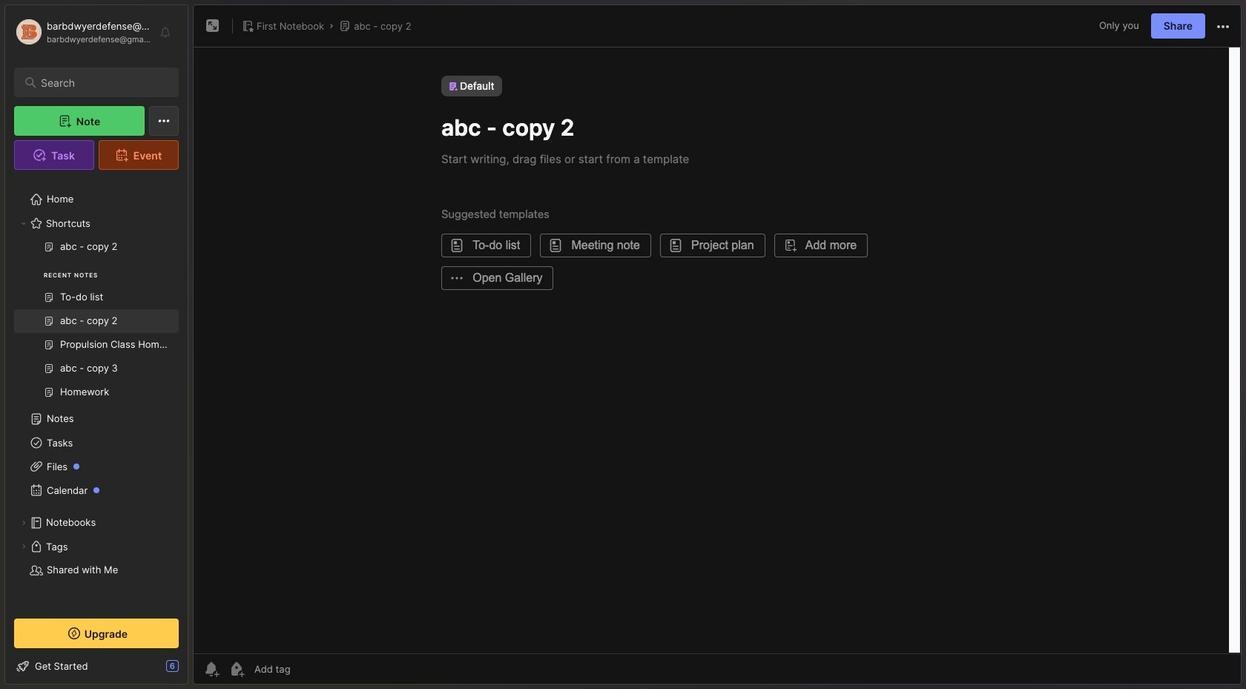 Task type: describe. For each thing, give the bounding box(es) containing it.
add tag image
[[228, 661, 246, 678]]

Search text field
[[41, 76, 165, 90]]

click to collapse image
[[187, 662, 199, 680]]

tree inside main element
[[5, 179, 188, 624]]

expand note image
[[204, 17, 222, 35]]

add a reminder image
[[203, 661, 220, 678]]

main element
[[0, 0, 193, 689]]

expand tags image
[[19, 543, 28, 551]]

group inside tree
[[14, 235, 179, 413]]

Account field
[[14, 17, 151, 47]]

Note Editor text field
[[194, 47, 1242, 654]]

expand notebooks image
[[19, 519, 28, 528]]



Task type: locate. For each thing, give the bounding box(es) containing it.
note window element
[[193, 4, 1242, 689]]

None search field
[[41, 73, 165, 91]]

Help and Learning task checklist field
[[5, 655, 188, 678]]

more actions image
[[1215, 18, 1233, 35]]

group
[[14, 235, 179, 413]]

More actions field
[[1215, 16, 1233, 35]]

tree
[[5, 179, 188, 624]]

none search field inside main element
[[41, 73, 165, 91]]

Add tag field
[[253, 663, 365, 676]]



Task type: vqa. For each thing, say whether or not it's contained in the screenshot.
the "UPDATED"
no



